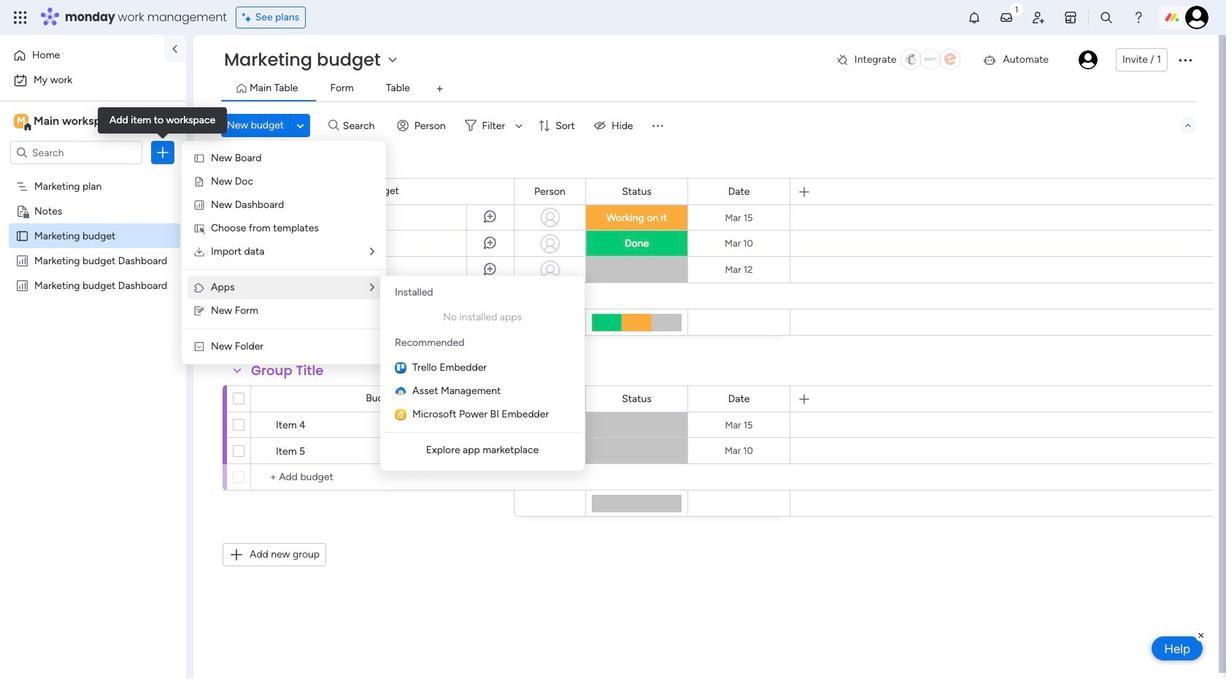 Task type: vqa. For each thing, say whether or not it's contained in the screenshot.
Menu icon
yes



Task type: locate. For each thing, give the bounding box(es) containing it.
None field
[[248, 154, 327, 173], [531, 184, 569, 200], [619, 184, 656, 200], [725, 184, 754, 200], [248, 361, 327, 380], [619, 391, 656, 407], [725, 391, 754, 407], [248, 154, 327, 173], [531, 184, 569, 200], [619, 184, 656, 200], [725, 184, 754, 200], [248, 361, 327, 380], [619, 391, 656, 407], [725, 391, 754, 407]]

options image left the new board image
[[156, 145, 170, 160]]

2 app logo image from the top
[[395, 386, 407, 397]]

app logo image
[[395, 362, 407, 374], [395, 386, 407, 397], [395, 409, 407, 421]]

notifications image
[[967, 10, 982, 25]]

tab list
[[221, 77, 1197, 101]]

arrow down image
[[510, 117, 528, 134]]

list arrow image
[[370, 247, 375, 257], [370, 283, 375, 293]]

workspace selection element
[[14, 112, 122, 131]]

angle down image
[[297, 120, 304, 131]]

Search field
[[339, 115, 383, 136]]

update feed image
[[1000, 10, 1014, 25]]

list arrow image for apps image
[[370, 283, 375, 293]]

public board image
[[15, 229, 29, 242]]

private board image
[[15, 204, 29, 218]]

menu image
[[651, 118, 666, 133]]

0 vertical spatial app logo image
[[395, 362, 407, 374]]

monday marketplace image
[[1064, 10, 1078, 25]]

1 vertical spatial list arrow image
[[370, 283, 375, 293]]

public dashboard image
[[15, 253, 29, 267]]

new folder image
[[193, 341, 205, 353]]

option
[[9, 44, 156, 67], [9, 69, 177, 92], [0, 173, 186, 176]]

workspace image
[[14, 113, 28, 129]]

options image
[[1177, 51, 1194, 69], [156, 145, 170, 160]]

add view image
[[437, 84, 443, 95]]

1 image
[[1010, 1, 1024, 17]]

options image down kendall parks image
[[1177, 51, 1194, 69]]

0 vertical spatial options image
[[1177, 51, 1194, 69]]

list box
[[0, 170, 186, 495]]

0 vertical spatial option
[[9, 44, 156, 67]]

1 vertical spatial option
[[9, 69, 177, 92]]

service icon image
[[193, 176, 205, 188]]

menu
[[182, 141, 386, 364]]

0 vertical spatial list arrow image
[[370, 247, 375, 257]]

tab
[[428, 77, 452, 101]]

1 vertical spatial options image
[[156, 145, 170, 160]]

2 vertical spatial app logo image
[[395, 409, 407, 421]]

help image
[[1132, 10, 1146, 25]]

1 vertical spatial app logo image
[[395, 386, 407, 397]]

1 horizontal spatial options image
[[1177, 51, 1194, 69]]

1 list arrow image from the top
[[370, 247, 375, 257]]

list arrow image for import data image at left top
[[370, 247, 375, 257]]

form image
[[193, 305, 205, 317]]

invite members image
[[1032, 10, 1046, 25]]

select product image
[[13, 10, 28, 25]]

2 list arrow image from the top
[[370, 283, 375, 293]]

menu item
[[395, 309, 570, 326]]

kendall parks image
[[1079, 50, 1098, 69]]



Task type: describe. For each thing, give the bounding box(es) containing it.
1 app logo image from the top
[[395, 362, 407, 374]]

new dashboard image
[[193, 199, 205, 211]]

collapse image
[[1183, 120, 1194, 131]]

public dashboard image
[[15, 278, 29, 292]]

Search in workspace field
[[31, 144, 122, 161]]

v2 search image
[[329, 117, 339, 134]]

kendall parks image
[[1186, 6, 1209, 29]]

apps image
[[193, 282, 205, 294]]

search everything image
[[1100, 10, 1114, 25]]

import data image
[[193, 246, 205, 258]]

new board image
[[193, 153, 205, 164]]

0 horizontal spatial options image
[[156, 145, 170, 160]]

see plans image
[[242, 9, 255, 26]]

+ Add budget text field
[[258, 469, 507, 486]]

choose from templates image
[[193, 223, 205, 234]]

2 vertical spatial option
[[0, 173, 186, 176]]

3 app logo image from the top
[[395, 409, 407, 421]]



